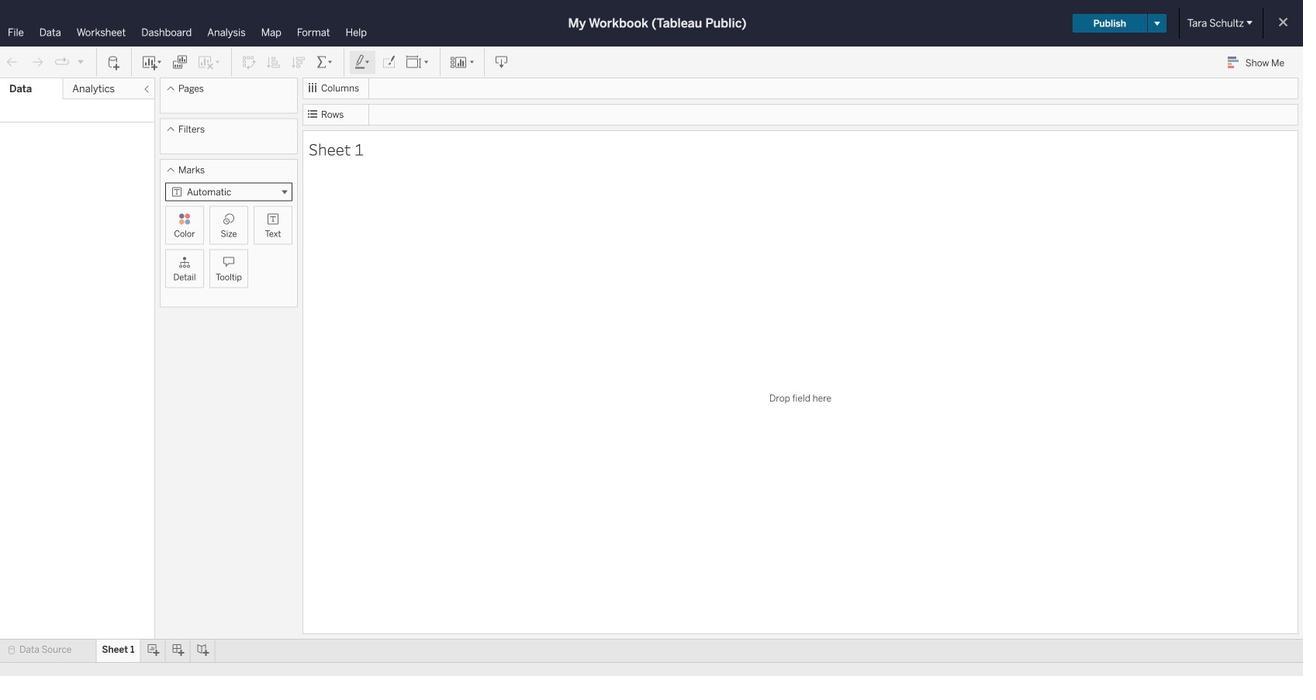 Task type: describe. For each thing, give the bounding box(es) containing it.
collapse image
[[142, 85, 151, 94]]

show/hide cards image
[[450, 55, 475, 70]]

sort ascending image
[[266, 55, 282, 70]]

replay animation image
[[54, 54, 70, 70]]

highlight image
[[354, 55, 372, 70]]

replay animation image
[[76, 57, 85, 66]]

undo image
[[5, 55, 20, 70]]

totals image
[[316, 55, 334, 70]]

format workbook image
[[381, 55, 396, 70]]

new worksheet image
[[141, 55, 163, 70]]

new data source image
[[106, 55, 122, 70]]

fit image
[[406, 55, 431, 70]]



Task type: vqa. For each thing, say whether or not it's contained in the screenshot.
attr(step
no



Task type: locate. For each thing, give the bounding box(es) containing it.
sort descending image
[[291, 55, 306, 70]]

redo image
[[29, 55, 45, 70]]

duplicate image
[[172, 55, 188, 70]]

download image
[[494, 55, 510, 70]]

swap rows and columns image
[[241, 55, 257, 70]]

clear sheet image
[[197, 55, 222, 70]]



